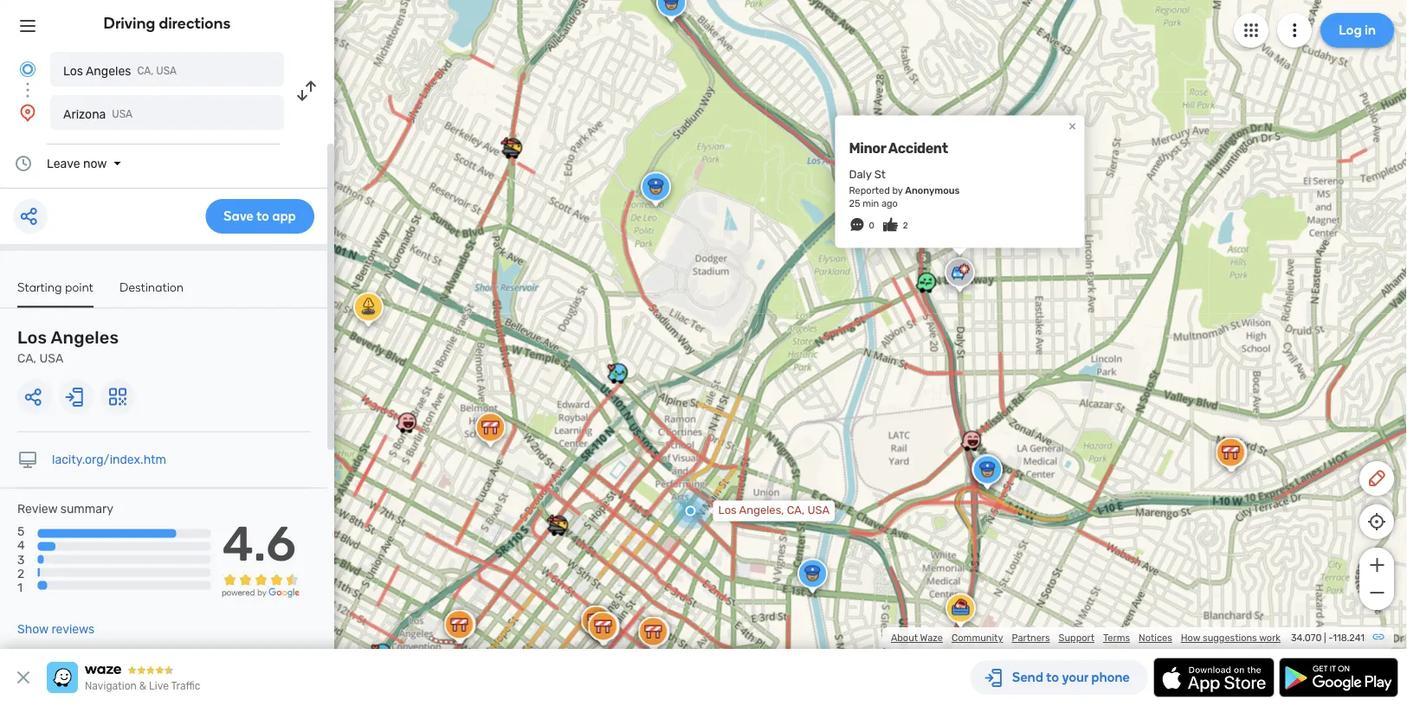 Task type: locate. For each thing, give the bounding box(es) containing it.
118.241
[[1333, 633, 1365, 644]]

1 horizontal spatial ca,
[[137, 65, 154, 77]]

usa inside arizona usa
[[112, 108, 133, 120]]

usa down driving directions
[[156, 65, 177, 77]]

leave
[[47, 156, 80, 171]]

work
[[1260, 633, 1281, 644]]

partners
[[1012, 633, 1050, 644]]

1 vertical spatial 2
[[17, 567, 24, 581]]

arizona
[[63, 107, 106, 121]]

2 vertical spatial los
[[718, 504, 737, 518]]

-
[[1329, 633, 1333, 644]]

location image
[[17, 102, 38, 123]]

show
[[17, 623, 48, 637]]

starting point
[[17, 280, 94, 294]]

live
[[149, 681, 169, 693]]

los
[[63, 64, 83, 78], [17, 328, 47, 348], [718, 504, 737, 518]]

angeles down point
[[51, 328, 119, 348]]

los up arizona
[[63, 64, 83, 78]]

1 vertical spatial los angeles ca, usa
[[17, 328, 119, 366]]

accident
[[889, 140, 948, 157]]

0 horizontal spatial los
[[17, 328, 47, 348]]

los inside los angeles ca, usa
[[17, 328, 47, 348]]

current location image
[[17, 59, 38, 80]]

angeles up arizona usa
[[86, 64, 131, 78]]

1 vertical spatial ca,
[[17, 352, 36, 366]]

point
[[65, 280, 94, 294]]

0 vertical spatial angeles
[[86, 64, 131, 78]]

st
[[875, 168, 886, 182]]

driving
[[104, 14, 155, 32]]

los angeles ca, usa
[[63, 64, 177, 78], [17, 328, 119, 366]]

2 right 0
[[903, 221, 908, 231]]

0 vertical spatial ca,
[[137, 65, 154, 77]]

ca, down driving
[[137, 65, 154, 77]]

34.070
[[1291, 633, 1322, 644]]

los left angeles,
[[718, 504, 737, 518]]

minor accident
[[849, 140, 948, 157]]

directions
[[159, 14, 231, 32]]

by
[[893, 185, 903, 197]]

los down starting point button at the left top
[[17, 328, 47, 348]]

1 horizontal spatial 2
[[903, 221, 908, 231]]

driving directions
[[104, 14, 231, 32]]

community link
[[952, 633, 1003, 644]]

usa right arizona
[[112, 108, 133, 120]]

5 4 3 2 1
[[17, 525, 25, 595]]

community
[[952, 633, 1003, 644]]

angeles
[[86, 64, 131, 78], [51, 328, 119, 348]]

starting
[[17, 280, 62, 294]]

destination
[[120, 280, 184, 294]]

minor
[[849, 140, 886, 157]]

navigation & live traffic
[[85, 681, 200, 693]]

1 vertical spatial angeles
[[51, 328, 119, 348]]

0 horizontal spatial ca,
[[17, 352, 36, 366]]

0 vertical spatial los
[[63, 64, 83, 78]]

how suggestions work link
[[1181, 633, 1281, 644]]

los angeles ca, usa down driving
[[63, 64, 177, 78]]

terms link
[[1103, 633, 1130, 644]]

ca, right angeles,
[[787, 504, 805, 518]]

ago
[[882, 198, 898, 210]]

1 vertical spatial los
[[17, 328, 47, 348]]

computer image
[[17, 450, 38, 471]]

about waze community partners support terms notices how suggestions work
[[891, 633, 1281, 644]]

ca, down starting point button at the left top
[[17, 352, 36, 366]]

starting point button
[[17, 280, 94, 308]]

leave now
[[47, 156, 107, 171]]

0 horizontal spatial 2
[[17, 567, 24, 581]]

clock image
[[13, 153, 34, 174]]

destination button
[[120, 280, 184, 306]]

los angeles ca, usa down starting point button at the left top
[[17, 328, 119, 366]]

usa
[[156, 65, 177, 77], [112, 108, 133, 120], [39, 352, 63, 366], [808, 504, 830, 518]]

2 down the 4
[[17, 567, 24, 581]]

2
[[903, 221, 908, 231], [17, 567, 24, 581]]

0
[[869, 221, 875, 231]]

2 horizontal spatial los
[[718, 504, 737, 518]]

ca,
[[137, 65, 154, 77], [17, 352, 36, 366], [787, 504, 805, 518]]

how
[[1181, 633, 1201, 644]]

2 horizontal spatial ca,
[[787, 504, 805, 518]]

about waze link
[[891, 633, 943, 644]]



Task type: describe. For each thing, give the bounding box(es) containing it.
reviews
[[51, 623, 95, 637]]

×
[[1069, 118, 1077, 134]]

angeles inside los angeles ca, usa
[[51, 328, 119, 348]]

zoom out image
[[1366, 583, 1388, 604]]

25
[[849, 198, 860, 210]]

link image
[[1372, 631, 1386, 644]]

lacity.org/index.htm
[[52, 453, 166, 467]]

navigation
[[85, 681, 137, 693]]

review
[[17, 502, 57, 517]]

anonymous
[[905, 185, 960, 197]]

support link
[[1059, 633, 1095, 644]]

support
[[1059, 633, 1095, 644]]

lacity.org/index.htm link
[[52, 453, 166, 467]]

waze
[[920, 633, 943, 644]]

notices
[[1139, 633, 1173, 644]]

traffic
[[171, 681, 200, 693]]

min
[[863, 198, 879, 210]]

suggestions
[[1203, 633, 1257, 644]]

summary
[[60, 502, 113, 517]]

los angeles, ca, usa
[[718, 504, 830, 518]]

now
[[83, 156, 107, 171]]

1
[[17, 581, 23, 595]]

|
[[1324, 633, 1327, 644]]

× link
[[1065, 118, 1080, 134]]

0 vertical spatial los angeles ca, usa
[[63, 64, 177, 78]]

pencil image
[[1367, 469, 1388, 489]]

0 vertical spatial 2
[[903, 221, 908, 231]]

review summary
[[17, 502, 113, 517]]

daly
[[849, 168, 872, 182]]

reported
[[849, 185, 890, 197]]

34.070 | -118.241
[[1291, 633, 1365, 644]]

partners link
[[1012, 633, 1050, 644]]

notices link
[[1139, 633, 1173, 644]]

&
[[139, 681, 147, 693]]

4.6
[[222, 515, 296, 573]]

about
[[891, 633, 918, 644]]

zoom in image
[[1366, 555, 1388, 576]]

3
[[17, 553, 25, 567]]

1 horizontal spatial los
[[63, 64, 83, 78]]

usa down starting point button at the left top
[[39, 352, 63, 366]]

daly st reported by anonymous 25 min ago
[[849, 168, 960, 210]]

5
[[17, 525, 25, 539]]

terms
[[1103, 633, 1130, 644]]

arizona usa
[[63, 107, 133, 121]]

show reviews
[[17, 623, 95, 637]]

usa right angeles,
[[808, 504, 830, 518]]

x image
[[13, 668, 34, 689]]

4
[[17, 539, 25, 553]]

angeles,
[[739, 504, 784, 518]]

2 vertical spatial ca,
[[787, 504, 805, 518]]

2 inside 5 4 3 2 1
[[17, 567, 24, 581]]



Task type: vqa. For each thing, say whether or not it's contained in the screenshot.
lacity.org/index.htm "link" at the left
yes



